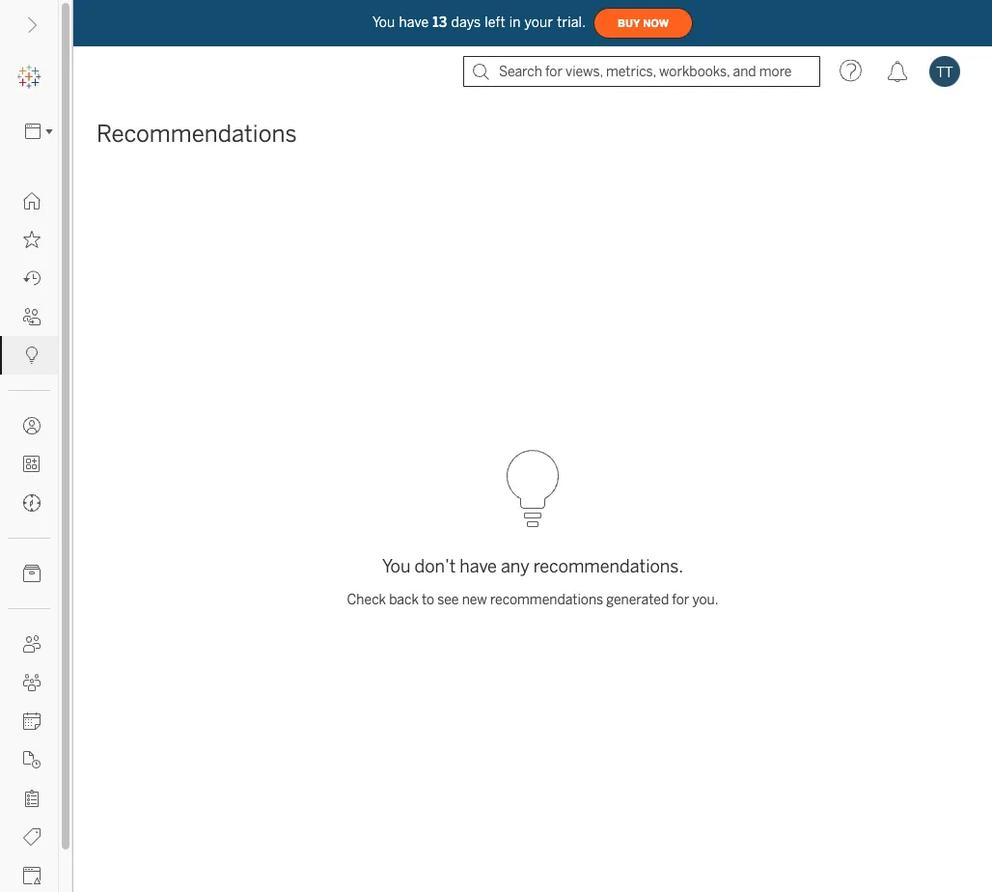 Task type: vqa. For each thing, say whether or not it's contained in the screenshot.
the top You
yes



Task type: describe. For each thing, give the bounding box(es) containing it.
main navigation. press the up and down arrow keys to access links. element
[[0, 182, 58, 892]]

for
[[672, 591, 690, 607]]

0 horizontal spatial have
[[399, 14, 429, 30]]

Search for views, metrics, workbooks, and more text field
[[463, 56, 821, 87]]

you don't have any recommendations.
[[382, 556, 684, 577]]

see
[[438, 591, 459, 607]]

your
[[525, 14, 553, 30]]

don't
[[415, 556, 456, 577]]

recommendations.
[[534, 556, 684, 577]]

now
[[643, 17, 669, 29]]

check back to see new recommendations generated for you.
[[347, 591, 719, 607]]

any
[[501, 556, 530, 577]]

buy now
[[618, 17, 669, 29]]

recommendations
[[97, 120, 297, 148]]

you for you have 13 days left in your trial.
[[373, 14, 395, 30]]

recommendations
[[490, 591, 604, 607]]

you.
[[693, 591, 719, 607]]



Task type: locate. For each thing, give the bounding box(es) containing it.
check
[[347, 591, 386, 607]]

you left 13
[[373, 14, 395, 30]]

new
[[462, 591, 487, 607]]

1 vertical spatial you
[[382, 556, 411, 577]]

buy now button
[[594, 8, 693, 39]]

left
[[485, 14, 506, 30]]

generated
[[607, 591, 669, 607]]

0 vertical spatial have
[[399, 14, 429, 30]]

1 horizontal spatial have
[[460, 556, 497, 577]]

you up the back
[[382, 556, 411, 577]]

you for you don't have any recommendations.
[[382, 556, 411, 577]]

have
[[399, 14, 429, 30], [460, 556, 497, 577]]

0 vertical spatial you
[[373, 14, 395, 30]]

you
[[373, 14, 395, 30], [382, 556, 411, 577]]

have left 13
[[399, 14, 429, 30]]

navigation panel element
[[0, 58, 59, 892]]

back
[[389, 591, 419, 607]]

13
[[433, 14, 447, 30]]

in
[[510, 14, 521, 30]]

to
[[422, 591, 435, 607]]

trial.
[[557, 14, 586, 30]]

have up 'new'
[[460, 556, 497, 577]]

days
[[451, 14, 481, 30]]

you have 13 days left in your trial.
[[373, 14, 586, 30]]

buy
[[618, 17, 640, 29]]

1 vertical spatial have
[[460, 556, 497, 577]]



